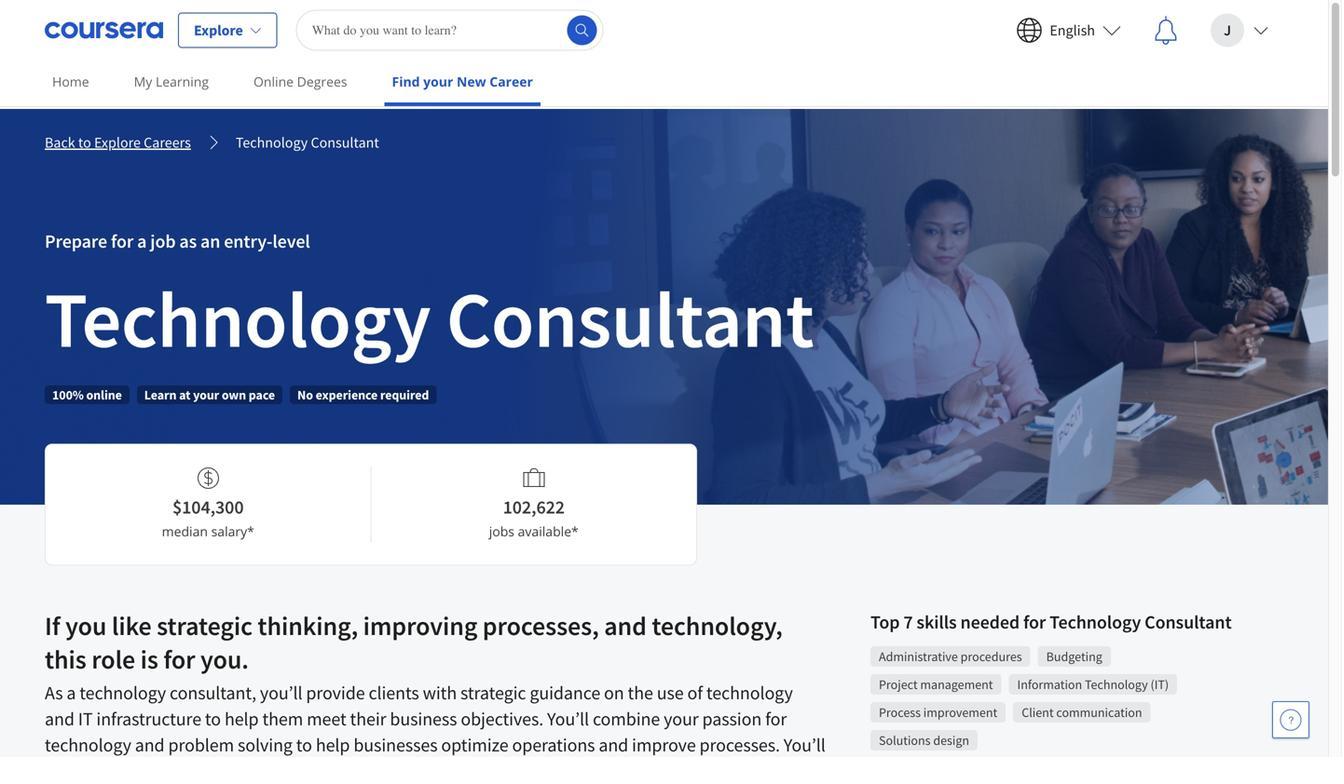 Task type: locate. For each thing, give the bounding box(es) containing it.
1 vertical spatial your
[[193, 387, 219, 404]]

1 horizontal spatial explore
[[194, 21, 243, 40]]

thinking,
[[258, 610, 358, 643]]

0 vertical spatial consultant
[[311, 133, 379, 152]]

1 horizontal spatial to
[[205, 708, 221, 731]]

1 vertical spatial to
[[205, 708, 221, 731]]

What do you want to learn? text field
[[296, 10, 604, 51]]

1 horizontal spatial strategic
[[460, 682, 526, 705]]

* for $104,300
[[247, 523, 254, 541]]

coursera image
[[45, 15, 163, 45]]

explore inside explore "dropdown button"
[[194, 21, 243, 40]]

information
[[1017, 677, 1082, 693]]

as
[[179, 230, 197, 253]]

and down combine
[[599, 734, 628, 757]]

* right median on the bottom
[[247, 523, 254, 541]]

* inside 102,622 jobs available *
[[571, 523, 579, 541]]

prepare for a job as an entry-level
[[45, 230, 310, 253]]

on
[[604, 682, 624, 705]]

0 vertical spatial explore
[[194, 21, 243, 40]]

at
[[179, 387, 190, 404]]

1 horizontal spatial *
[[571, 523, 579, 541]]

technology
[[236, 133, 308, 152], [45, 270, 431, 369], [1050, 611, 1141, 634], [1085, 677, 1148, 693]]

pace
[[249, 387, 275, 404]]

technology consultant up required
[[45, 270, 814, 369]]

technology consultant
[[236, 133, 379, 152], [45, 270, 814, 369]]

0 horizontal spatial *
[[247, 523, 254, 541]]

0 vertical spatial technology consultant
[[236, 133, 379, 152]]

find your new career link
[[384, 61, 540, 106]]

2 * from the left
[[571, 523, 579, 541]]

1 vertical spatial a
[[67, 682, 76, 705]]

to right back
[[78, 133, 91, 152]]

0 vertical spatial to
[[78, 133, 91, 152]]

102,622 jobs available *
[[489, 496, 579, 541]]

1 vertical spatial technology consultant
[[45, 270, 814, 369]]

0 horizontal spatial help
[[225, 708, 259, 731]]

home
[[52, 73, 89, 90]]

1 vertical spatial help
[[316, 734, 350, 757]]

*
[[247, 523, 254, 541], [571, 523, 579, 541]]

no experience required
[[297, 387, 429, 404]]

1 vertical spatial explore
[[94, 133, 141, 152]]

jobs
[[489, 523, 514, 541]]

help up solving
[[225, 708, 259, 731]]

0 horizontal spatial to
[[78, 133, 91, 152]]

and up 'on'
[[604, 610, 647, 643]]

2 vertical spatial your
[[664, 708, 699, 731]]

for
[[111, 230, 134, 253], [1023, 611, 1046, 634], [163, 644, 195, 676], [765, 708, 787, 731]]

for right is
[[163, 644, 195, 676]]

0 horizontal spatial strategic
[[157, 610, 253, 643]]

2 horizontal spatial your
[[664, 708, 699, 731]]

your inside if you like strategic thinking, improving processes, and technology, this role is for you. as a technology consultant, you'll provide clients with strategic guidance on the use of technology and it infrastructure to help them meet their business objectives. you'll combine your passion for technology and problem solving to help businesses optimize operations and improve processes. you'
[[664, 708, 699, 731]]

own
[[222, 387, 246, 404]]

1 horizontal spatial a
[[137, 230, 147, 253]]

the
[[628, 682, 653, 705]]

role
[[92, 644, 135, 676]]

administrative
[[879, 649, 958, 665]]

and left it
[[45, 708, 74, 731]]

to down consultant,
[[205, 708, 221, 731]]

1 vertical spatial consultant
[[446, 270, 814, 369]]

back to explore careers link
[[45, 131, 191, 154]]

is
[[140, 644, 158, 676]]

a right as
[[67, 682, 76, 705]]

a left job
[[137, 230, 147, 253]]

solutions design
[[879, 733, 969, 749]]

explore
[[194, 21, 243, 40], [94, 133, 141, 152]]

strategic up you.
[[157, 610, 253, 643]]

your right at
[[193, 387, 219, 404]]

2 horizontal spatial to
[[296, 734, 312, 757]]

my learning link
[[126, 61, 216, 103]]

level
[[272, 230, 310, 253]]

guidance
[[530, 682, 600, 705]]

a inside if you like strategic thinking, improving processes, and technology, this role is for you. as a technology consultant, you'll provide clients with strategic guidance on the use of technology and it infrastructure to help them meet their business objectives. you'll combine your passion for technology and problem solving to help businesses optimize operations and improve processes. you'
[[67, 682, 76, 705]]

strategic up objectives. on the bottom left of the page
[[460, 682, 526, 705]]

to
[[78, 133, 91, 152], [205, 708, 221, 731], [296, 734, 312, 757]]

process
[[879, 705, 921, 721]]

* right jobs
[[571, 523, 579, 541]]

client communication
[[1022, 705, 1142, 721]]

help down "meet"
[[316, 734, 350, 757]]

* for 102,622
[[571, 523, 579, 541]]

improvement
[[923, 705, 997, 721]]

102,622
[[503, 496, 565, 519]]

1 horizontal spatial consultant
[[446, 270, 814, 369]]

budgeting
[[1046, 649, 1102, 665]]

2 horizontal spatial consultant
[[1145, 611, 1232, 634]]

technology
[[79, 682, 166, 705], [706, 682, 793, 705], [45, 734, 131, 757]]

required
[[380, 387, 429, 404]]

my learning
[[134, 73, 209, 90]]

them
[[262, 708, 303, 731]]

this
[[45, 644, 86, 676]]

and
[[604, 610, 647, 643], [45, 708, 74, 731], [135, 734, 165, 757], [599, 734, 628, 757]]

objectives.
[[461, 708, 543, 731]]

learning
[[156, 73, 209, 90]]

0 vertical spatial strategic
[[157, 610, 253, 643]]

* inside $104,300 median salary *
[[247, 523, 254, 541]]

strategic
[[157, 610, 253, 643], [460, 682, 526, 705]]

explore left careers
[[94, 133, 141, 152]]

0 vertical spatial a
[[137, 230, 147, 253]]

entry-
[[224, 230, 272, 253]]

you.
[[200, 644, 249, 676]]

technology up the communication
[[1085, 677, 1148, 693]]

7
[[903, 611, 913, 634]]

project management
[[879, 677, 993, 693]]

your
[[423, 73, 453, 90], [193, 387, 219, 404], [664, 708, 699, 731]]

0 horizontal spatial your
[[193, 387, 219, 404]]

top 7 skills needed for technology consultant
[[871, 611, 1232, 634]]

1 horizontal spatial your
[[423, 73, 453, 90]]

consultant
[[311, 133, 379, 152], [446, 270, 814, 369], [1145, 611, 1232, 634]]

0 vertical spatial your
[[423, 73, 453, 90]]

technology consultant down online degrees link
[[236, 133, 379, 152]]

0 horizontal spatial explore
[[94, 133, 141, 152]]

0 horizontal spatial a
[[67, 682, 76, 705]]

1 horizontal spatial help
[[316, 734, 350, 757]]

0 vertical spatial help
[[225, 708, 259, 731]]

1 * from the left
[[247, 523, 254, 541]]

technology down the online at the left top
[[236, 133, 308, 152]]

available
[[518, 523, 571, 541]]

career
[[490, 73, 533, 90]]

median
[[162, 523, 208, 541]]

explore button
[[178, 13, 277, 48]]

it
[[78, 708, 93, 731]]

your down use
[[664, 708, 699, 731]]

j
[[1224, 21, 1231, 40]]

explore up the learning
[[194, 21, 243, 40]]

to down 'them'
[[296, 734, 312, 757]]

your right 'find'
[[423, 73, 453, 90]]

you'll
[[260, 682, 302, 705]]

management
[[920, 677, 993, 693]]

job
[[150, 230, 176, 253]]

None search field
[[296, 10, 604, 51]]



Task type: vqa. For each thing, say whether or not it's contained in the screenshot.
the this
yes



Task type: describe. For each thing, give the bounding box(es) containing it.
for right needed
[[1023, 611, 1046, 634]]

find
[[392, 73, 420, 90]]

2 vertical spatial consultant
[[1145, 611, 1232, 634]]

if you like strategic thinking, improving processes, and technology, this role is for you. as a technology consultant, you'll provide clients with strategic guidance on the use of technology and it infrastructure to help them meet their business objectives. you'll combine your passion for technology and problem solving to help businesses optimize operations and improve processes. you'
[[45, 610, 826, 758]]

communication
[[1056, 705, 1142, 721]]

degrees
[[297, 73, 347, 90]]

1 vertical spatial strategic
[[460, 682, 526, 705]]

improve
[[632, 734, 696, 757]]

problem
[[168, 734, 234, 757]]

explore inside 'back to explore careers' link
[[94, 133, 141, 152]]

an
[[200, 230, 220, 253]]

operations
[[512, 734, 595, 757]]

experience
[[316, 387, 378, 404]]

careers
[[144, 133, 191, 152]]

client
[[1022, 705, 1054, 721]]

$104,300 median salary *
[[162, 496, 254, 541]]

optimize
[[441, 734, 508, 757]]

with
[[423, 682, 457, 705]]

technology up passion
[[706, 682, 793, 705]]

0 horizontal spatial consultant
[[311, 133, 379, 152]]

skills
[[917, 611, 957, 634]]

solutions
[[879, 733, 931, 749]]

online degrees
[[254, 73, 347, 90]]

no
[[297, 387, 313, 404]]

needed
[[960, 611, 1020, 634]]

online
[[254, 73, 294, 90]]

like
[[112, 610, 152, 643]]

meet
[[307, 708, 346, 731]]

back to explore careers
[[45, 133, 191, 152]]

learn at your own pace
[[144, 387, 275, 404]]

online degrees link
[[246, 61, 355, 103]]

processes.
[[700, 734, 780, 757]]

for right passion
[[765, 708, 787, 731]]

(it)
[[1151, 677, 1169, 693]]

processes,
[[483, 610, 599, 643]]

businesses
[[354, 734, 438, 757]]

english button
[[1001, 0, 1136, 60]]

$104,300
[[172, 496, 244, 519]]

english
[[1050, 21, 1095, 40]]

technology down it
[[45, 734, 131, 757]]

find your new career
[[392, 73, 533, 90]]

process improvement
[[879, 705, 997, 721]]

design
[[933, 733, 969, 749]]

their
[[350, 708, 386, 731]]

learn
[[144, 387, 177, 404]]

use
[[657, 682, 684, 705]]

improving
[[363, 610, 477, 643]]

100%
[[52, 387, 84, 404]]

2 vertical spatial to
[[296, 734, 312, 757]]

online
[[86, 387, 122, 404]]

business
[[390, 708, 457, 731]]

clients
[[369, 682, 419, 705]]

administrative procedures
[[879, 649, 1022, 665]]

new
[[457, 73, 486, 90]]

100% online
[[52, 387, 122, 404]]

j button
[[1196, 0, 1283, 60]]

project
[[879, 677, 918, 693]]

my
[[134, 73, 152, 90]]

technology down role
[[79, 682, 166, 705]]

technology up the own
[[45, 270, 431, 369]]

and down infrastructure
[[135, 734, 165, 757]]

information technology (it)
[[1017, 677, 1169, 693]]

as
[[45, 682, 63, 705]]

home link
[[45, 61, 97, 103]]

solving
[[238, 734, 293, 757]]

infrastructure
[[96, 708, 201, 731]]

you
[[65, 610, 107, 643]]

you'll
[[547, 708, 589, 731]]

combine
[[593, 708, 660, 731]]

for left job
[[111, 230, 134, 253]]

of
[[687, 682, 703, 705]]

consultant,
[[170, 682, 256, 705]]

help center image
[[1280, 709, 1302, 732]]

top
[[871, 611, 900, 634]]

if
[[45, 610, 60, 643]]

technology,
[[652, 610, 783, 643]]

technology up budgeting
[[1050, 611, 1141, 634]]

passion
[[702, 708, 762, 731]]

prepare
[[45, 230, 107, 253]]



